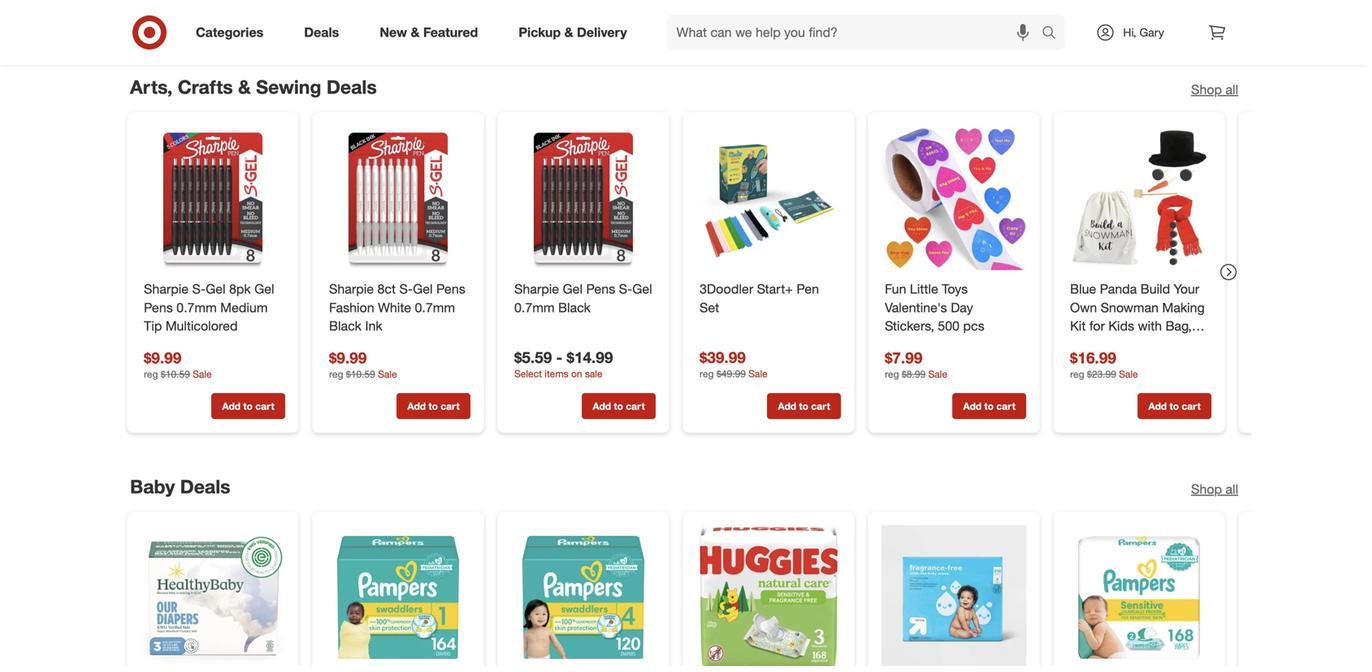 Task type: vqa. For each thing, say whether or not it's contained in the screenshot.


Task type: locate. For each thing, give the bounding box(es) containing it.
3 0.7mm from the left
[[515, 300, 555, 316]]

sale down multicolored on the left of the page
[[193, 368, 212, 381]]

1 horizontal spatial for
[[1154, 356, 1170, 372]]

fragrance-free baby wipes - up & up™ (select count) image
[[882, 526, 1027, 667], [882, 526, 1027, 667]]

5 reg from the left
[[1071, 368, 1085, 381]]

deals
[[304, 24, 339, 40], [327, 76, 377, 98], [180, 476, 231, 498]]

pens inside the sharpie 8ct s-gel pens fashion white 0.7mm black ink
[[437, 281, 466, 297]]

sharpie up $5.59
[[515, 281, 559, 297]]

healthybaby diapers image
[[141, 526, 285, 667], [141, 526, 285, 667]]

$10.59 for multicolored
[[161, 368, 190, 381]]

& right crafts
[[238, 76, 251, 98]]

day
[[951, 300, 974, 316]]

0 horizontal spatial black
[[329, 319, 362, 334]]

0 horizontal spatial s-
[[192, 281, 206, 297]]

0.7mm
[[177, 300, 217, 316], [415, 300, 455, 316], [515, 300, 555, 316]]

2 reg from the left
[[144, 368, 158, 381]]

sharpie inside sharpie s-gel 8pk gel pens 0.7mm medium tip multicolored
[[144, 281, 189, 297]]

$9.99 reg $10.59 sale for multicolored
[[144, 349, 212, 381]]

1 vertical spatial shop all
[[1192, 482, 1239, 498]]

shop all link
[[1192, 80, 1239, 99], [1192, 480, 1239, 499]]

$10.59 down tip
[[161, 368, 190, 381]]

0 vertical spatial for
[[1090, 319, 1106, 334]]

1 horizontal spatial $9.99
[[329, 349, 367, 368]]

0 horizontal spatial 0.7mm
[[177, 300, 217, 316]]

2 0.7mm from the left
[[415, 300, 455, 316]]

add to cart button for sharpie gel pens s-gel 0.7mm black
[[582, 394, 656, 420]]

$9.99 reg $10.59 sale down the ink
[[329, 349, 397, 381]]

with
[[1139, 319, 1163, 334]]

3 cart from the left
[[626, 400, 645, 413]]

1 sale from the left
[[749, 368, 768, 380]]

1 to from the left
[[243, 400, 253, 413]]

black
[[559, 300, 591, 316], [329, 319, 362, 334]]

1 add to cart button from the left
[[211, 394, 285, 420]]

white
[[378, 300, 412, 316]]

pens inside sharpie s-gel 8pk gel pens 0.7mm medium tip multicolored
[[144, 300, 173, 316]]

2 horizontal spatial s-
[[619, 281, 633, 297]]

pampers swaddlers active baby diapers - (select size and count) image
[[326, 526, 471, 667], [326, 526, 471, 667], [511, 526, 656, 667], [511, 526, 656, 667]]

build
[[1141, 281, 1171, 297]]

sale inside $39.99 reg $49.99 sale
[[749, 368, 768, 380]]

2 shop all link from the top
[[1192, 480, 1239, 499]]

0 vertical spatial shop
[[1192, 82, 1223, 97]]

2 add from the left
[[408, 400, 426, 413]]

0 horizontal spatial $9.99
[[144, 349, 182, 368]]

reg for fun little toys valentine's day stickers, 500 pcs
[[885, 368, 900, 381]]

eyes,
[[1071, 356, 1102, 372]]

1 shop from the top
[[1192, 82, 1223, 97]]

1 horizontal spatial &
[[411, 24, 420, 40]]

sharpie inside sharpie gel pens s-gel 0.7mm black
[[515, 281, 559, 297]]

featured
[[424, 24, 478, 40]]

sale for blue panda build your own snowman making kit for kids with bag, hat, scarf, nose, pipe, eyes, buttons for outdoor winter toys
[[1120, 368, 1139, 381]]

1 vertical spatial shop all link
[[1192, 480, 1239, 499]]

sharpie s-gel 8pk gel pens 0.7mm medium tip multicolored image
[[141, 126, 285, 271], [141, 126, 285, 271]]

1 vertical spatial shop
[[1192, 482, 1223, 498]]

fun little toys valentine's day stickers, 500 pcs
[[885, 281, 985, 334]]

sharpie s-gel 8pk gel pens 0.7mm medium tip multicolored
[[144, 281, 274, 334]]

shop all
[[1192, 82, 1239, 97], [1192, 482, 1239, 498]]

1 0.7mm from the left
[[177, 300, 217, 316]]

toys inside fun little toys valentine's day stickers, 500 pcs
[[943, 281, 968, 297]]

new & featured link
[[366, 15, 499, 50]]

cart for blue panda build your own snowman making kit for kids with bag, hat, scarf, nose, pipe, eyes, buttons for outdoor winter toys
[[1182, 400, 1201, 413]]

reg for sharpie s-gel 8pk gel pens 0.7mm medium tip multicolored
[[144, 368, 158, 381]]

toys inside blue panda build your own snowman making kit for kids with bag, hat, scarf, nose, pipe, eyes, buttons for outdoor winter toys
[[1164, 374, 1190, 390]]

ink
[[365, 319, 383, 334]]

3 reg from the left
[[329, 368, 344, 381]]

sale inside $7.99 reg $8.99 sale
[[929, 368, 948, 381]]

1 cart from the left
[[256, 400, 275, 413]]

add to cart
[[222, 400, 275, 413], [408, 400, 460, 413], [593, 400, 645, 413], [778, 400, 831, 413], [964, 400, 1016, 413], [1149, 400, 1201, 413]]

add to cart for sharpie gel pens s-gel 0.7mm black
[[593, 400, 645, 413]]

5 cart from the left
[[997, 400, 1016, 413]]

1 reg from the left
[[700, 368, 714, 380]]

0 horizontal spatial $9.99 reg $10.59 sale
[[144, 349, 212, 381]]

1 horizontal spatial s-
[[400, 281, 413, 297]]

3 sale from the left
[[378, 368, 397, 381]]

1 s- from the left
[[192, 281, 206, 297]]

1 $9.99 reg $10.59 sale from the left
[[144, 349, 212, 381]]

4 add from the left
[[778, 400, 797, 413]]

0 vertical spatial shop all link
[[1192, 80, 1239, 99]]

sale for 3doodler start+ pen set
[[749, 368, 768, 380]]

1 vertical spatial all
[[1226, 482, 1239, 498]]

sale for sharpie 8ct s-gel pens fashion white 0.7mm black ink
[[378, 368, 397, 381]]

reg down $39.99
[[700, 368, 714, 380]]

4 reg from the left
[[885, 368, 900, 381]]

black down fashion
[[329, 319, 362, 334]]

for
[[1090, 319, 1106, 334], [1154, 356, 1170, 372]]

arts, crafts & sewing deals
[[130, 76, 377, 98]]

0.7mm inside sharpie gel pens s-gel 0.7mm black
[[515, 300, 555, 316]]

making
[[1163, 300, 1206, 316]]

sharpie
[[144, 281, 189, 297], [329, 281, 374, 297], [515, 281, 559, 297]]

blue panda build your own snowman making kit for kids with bag, hat, scarf, nose, pipe, eyes, buttons for outdoor winter toys image
[[1068, 126, 1212, 271], [1068, 126, 1212, 271]]

8pk
[[229, 281, 251, 297]]

all
[[1226, 82, 1239, 97], [1226, 482, 1239, 498]]

1 horizontal spatial sharpie
[[329, 281, 374, 297]]

reg down $16.99
[[1071, 368, 1085, 381]]

s-
[[192, 281, 206, 297], [400, 281, 413, 297], [619, 281, 633, 297]]

3doodler start+ pen set
[[700, 281, 820, 316]]

2 add to cart button from the left
[[397, 394, 471, 420]]

shop
[[1192, 82, 1223, 97], [1192, 482, 1223, 498]]

shop all for arts, crafts & sewing deals
[[1192, 82, 1239, 97]]

sale
[[749, 368, 768, 380], [193, 368, 212, 381], [378, 368, 397, 381], [929, 368, 948, 381], [1120, 368, 1139, 381]]

sale right $23.99
[[1120, 368, 1139, 381]]

reg down fashion
[[329, 368, 344, 381]]

panda
[[1101, 281, 1138, 297]]

reg down $7.99 at the bottom right
[[885, 368, 900, 381]]

6 add to cart from the left
[[1149, 400, 1201, 413]]

1 all from the top
[[1226, 82, 1239, 97]]

$9.99 reg $10.59 sale down multicolored on the left of the page
[[144, 349, 212, 381]]

4 sale from the left
[[929, 368, 948, 381]]

reg
[[700, 368, 714, 380], [144, 368, 158, 381], [329, 368, 344, 381], [885, 368, 900, 381], [1071, 368, 1085, 381]]

deals link
[[290, 15, 360, 50]]

0 horizontal spatial sharpie
[[144, 281, 189, 297]]

add for sharpie gel pens s-gel 0.7mm black
[[593, 400, 612, 413]]

$9.99 for tip
[[144, 349, 182, 368]]

pampers sensitive baby wipes (select count) image
[[1068, 526, 1212, 667], [1068, 526, 1212, 667]]

$10.59 down the ink
[[346, 368, 375, 381]]

black inside sharpie gel pens s-gel 0.7mm black
[[559, 300, 591, 316]]

set
[[700, 300, 720, 316]]

&
[[411, 24, 420, 40], [565, 24, 574, 40], [238, 76, 251, 98]]

2 all from the top
[[1226, 482, 1239, 498]]

huggies natural care sensitive unscented baby wipes (select count) image
[[697, 526, 842, 667], [697, 526, 842, 667]]

5 add to cart button from the left
[[953, 394, 1027, 420]]

2 vertical spatial deals
[[180, 476, 231, 498]]

1 horizontal spatial toys
[[1164, 374, 1190, 390]]

fun little toys valentine's day stickers, 500 pcs image
[[882, 126, 1027, 271], [882, 126, 1027, 271]]

tip
[[144, 319, 162, 334]]

sewing
[[256, 76, 322, 98]]

2 sale from the left
[[193, 368, 212, 381]]

2 s- from the left
[[400, 281, 413, 297]]

2 $9.99 reg $10.59 sale from the left
[[329, 349, 397, 381]]

$9.99 reg $10.59 sale
[[144, 349, 212, 381], [329, 349, 397, 381]]

5 add to cart from the left
[[964, 400, 1016, 413]]

pens right "8ct"
[[437, 281, 466, 297]]

$9.99 down the ink
[[329, 349, 367, 368]]

6 add to cart button from the left
[[1138, 394, 1212, 420]]

add for sharpie 8ct s-gel pens fashion white 0.7mm black ink
[[408, 400, 426, 413]]

1 $9.99 from the left
[[144, 349, 182, 368]]

sale right $49.99 at bottom right
[[749, 368, 768, 380]]

2 horizontal spatial &
[[565, 24, 574, 40]]

6 to from the left
[[1170, 400, 1180, 413]]

pipe,
[[1172, 337, 1201, 353]]

2 horizontal spatial pens
[[587, 281, 616, 297]]

to
[[243, 400, 253, 413], [429, 400, 438, 413], [614, 400, 624, 413], [800, 400, 809, 413], [985, 400, 994, 413], [1170, 400, 1180, 413]]

& for new
[[411, 24, 420, 40]]

0.7mm right white
[[415, 300, 455, 316]]

sharpie 8ct s-gel pens fashion white 0.7mm black ink link
[[329, 280, 468, 336]]

3 to from the left
[[614, 400, 624, 413]]

deals down deals link
[[327, 76, 377, 98]]

1 $10.59 from the left
[[161, 368, 190, 381]]

3 add to cart from the left
[[593, 400, 645, 413]]

4 cart from the left
[[812, 400, 831, 413]]

sale down the ink
[[378, 368, 397, 381]]

sale right "$8.99"
[[929, 368, 948, 381]]

sharpie up tip
[[144, 281, 189, 297]]

1 add to cart from the left
[[222, 400, 275, 413]]

sale for sharpie s-gel 8pk gel pens 0.7mm medium tip multicolored
[[193, 368, 212, 381]]

2 horizontal spatial sharpie
[[515, 281, 559, 297]]

sharpie up fashion
[[329, 281, 374, 297]]

$14.99
[[567, 349, 613, 367]]

sharpie for pens
[[144, 281, 189, 297]]

sharpie for fashion
[[329, 281, 374, 297]]

1 vertical spatial for
[[1154, 356, 1170, 372]]

0 vertical spatial shop all
[[1192, 82, 1239, 97]]

5 add from the left
[[964, 400, 982, 413]]

5 to from the left
[[985, 400, 994, 413]]

add for sharpie s-gel 8pk gel pens 0.7mm medium tip multicolored
[[222, 400, 241, 413]]

& right new
[[411, 24, 420, 40]]

cart for fun little toys valentine's day stickers, 500 pcs
[[997, 400, 1016, 413]]

2 $9.99 from the left
[[329, 349, 367, 368]]

toys right "winter"
[[1164, 374, 1190, 390]]

sale inside $16.99 reg $23.99 sale
[[1120, 368, 1139, 381]]

to for fun little toys valentine's day stickers, 500 pcs
[[985, 400, 994, 413]]

6 add from the left
[[1149, 400, 1168, 413]]

2 cart from the left
[[441, 400, 460, 413]]

toys up day
[[943, 281, 968, 297]]

cart
[[256, 400, 275, 413], [441, 400, 460, 413], [626, 400, 645, 413], [812, 400, 831, 413], [997, 400, 1016, 413], [1182, 400, 1201, 413]]

reg inside $16.99 reg $23.99 sale
[[1071, 368, 1085, 381]]

6 cart from the left
[[1182, 400, 1201, 413]]

0.7mm up $5.59
[[515, 300, 555, 316]]

toys
[[943, 281, 968, 297], [1164, 374, 1190, 390]]

4 add to cart button from the left
[[768, 394, 842, 420]]

0.7mm up multicolored on the left of the page
[[177, 300, 217, 316]]

1 shop all link from the top
[[1192, 80, 1239, 99]]

0 vertical spatial black
[[559, 300, 591, 316]]

3 gel from the left
[[413, 281, 433, 297]]

1 add from the left
[[222, 400, 241, 413]]

shop for arts, crafts & sewing deals
[[1192, 82, 1223, 97]]

gel inside the sharpie 8ct s-gel pens fashion white 0.7mm black ink
[[413, 281, 433, 297]]

1 horizontal spatial $9.99 reg $10.59 sale
[[329, 349, 397, 381]]

0 horizontal spatial toys
[[943, 281, 968, 297]]

1 horizontal spatial 0.7mm
[[415, 300, 455, 316]]

1 horizontal spatial $10.59
[[346, 368, 375, 381]]

categories link
[[182, 15, 284, 50]]

hi,
[[1124, 25, 1137, 39]]

sharpie 8ct s-gel pens fashion white 0.7mm black ink
[[329, 281, 466, 334]]

sharpie 8ct s-gel pens fashion white 0.7mm black ink image
[[326, 126, 471, 271], [326, 126, 471, 271]]

gel
[[206, 281, 226, 297], [255, 281, 274, 297], [413, 281, 433, 297], [563, 281, 583, 297], [633, 281, 653, 297]]

2 shop from the top
[[1192, 482, 1223, 498]]

0 horizontal spatial for
[[1090, 319, 1106, 334]]

$9.99
[[144, 349, 182, 368], [329, 349, 367, 368]]

2 add to cart from the left
[[408, 400, 460, 413]]

$9.99 down tip
[[144, 349, 182, 368]]

2 $10.59 from the left
[[346, 368, 375, 381]]

0 horizontal spatial $10.59
[[161, 368, 190, 381]]

2 to from the left
[[429, 400, 438, 413]]

3 add from the left
[[593, 400, 612, 413]]

2 horizontal spatial 0.7mm
[[515, 300, 555, 316]]

1 shop all from the top
[[1192, 82, 1239, 97]]

add to cart for fun little toys valentine's day stickers, 500 pcs
[[964, 400, 1016, 413]]

reg inside $7.99 reg $8.99 sale
[[885, 368, 900, 381]]

fun little toys valentine's day stickers, 500 pcs link
[[885, 280, 1024, 336]]

pens up tip
[[144, 300, 173, 316]]

add for blue panda build your own snowman making kit for kids with bag, hat, scarf, nose, pipe, eyes, buttons for outdoor winter toys
[[1149, 400, 1168, 413]]

3doodler start+ pen set image
[[697, 126, 842, 271], [697, 126, 842, 271]]

& inside pickup & delivery link
[[565, 24, 574, 40]]

1 horizontal spatial pens
[[437, 281, 466, 297]]

items
[[545, 368, 569, 380]]

sharpie inside the sharpie 8ct s-gel pens fashion white 0.7mm black ink
[[329, 281, 374, 297]]

3 sharpie from the left
[[515, 281, 559, 297]]

bag,
[[1166, 319, 1193, 334]]

deals up sewing
[[304, 24, 339, 40]]

$5.59
[[515, 349, 552, 367]]

reg down tip
[[144, 368, 158, 381]]

$8.99
[[902, 368, 926, 381]]

4 add to cart from the left
[[778, 400, 831, 413]]

blue panda build your own snowman making kit for kids with bag, hat, scarf, nose, pipe, eyes, buttons for outdoor winter toys link
[[1071, 280, 1209, 390]]

2 shop all from the top
[[1192, 482, 1239, 498]]

$23.99
[[1088, 368, 1117, 381]]

500
[[939, 319, 960, 334]]

deals right baby
[[180, 476, 231, 498]]

What can we help you find? suggestions appear below search field
[[667, 15, 1046, 50]]

$10.59
[[161, 368, 190, 381], [346, 368, 375, 381]]

3 s- from the left
[[619, 281, 633, 297]]

add
[[222, 400, 241, 413], [408, 400, 426, 413], [593, 400, 612, 413], [778, 400, 797, 413], [964, 400, 982, 413], [1149, 400, 1168, 413]]

sale for fun little toys valentine's day stickers, 500 pcs
[[929, 368, 948, 381]]

& inside new & featured link
[[411, 24, 420, 40]]

pickup & delivery
[[519, 24, 627, 40]]

1 sharpie from the left
[[144, 281, 189, 297]]

$9.99 for black
[[329, 349, 367, 368]]

3 add to cart button from the left
[[582, 394, 656, 420]]

0 vertical spatial all
[[1226, 82, 1239, 97]]

1 horizontal spatial black
[[559, 300, 591, 316]]

pens up $14.99
[[587, 281, 616, 297]]

shop for baby deals
[[1192, 482, 1223, 498]]

$16.99 reg $23.99 sale
[[1071, 349, 1139, 381]]

0 vertical spatial toys
[[943, 281, 968, 297]]

5 sale from the left
[[1120, 368, 1139, 381]]

1 vertical spatial black
[[329, 319, 362, 334]]

4 to from the left
[[800, 400, 809, 413]]

shop all link for baby deals
[[1192, 480, 1239, 499]]

sharpie gel pens s-gel 0.7mm black image
[[511, 126, 656, 271], [511, 126, 656, 271]]

black up -
[[559, 300, 591, 316]]

$39.99 reg $49.99 sale
[[700, 349, 768, 380]]

medium
[[220, 300, 268, 316]]

for down "nose,"
[[1154, 356, 1170, 372]]

sharpie s-gel 8pk gel pens 0.7mm medium tip multicolored link
[[144, 280, 282, 336]]

add for 3doodler start+ pen set
[[778, 400, 797, 413]]

winter
[[1123, 374, 1160, 390]]

sale
[[585, 368, 603, 380]]

reg inside $39.99 reg $49.99 sale
[[700, 368, 714, 380]]

pens
[[437, 281, 466, 297], [587, 281, 616, 297], [144, 300, 173, 316]]

& right pickup
[[565, 24, 574, 40]]

1 vertical spatial toys
[[1164, 374, 1190, 390]]

$16.99
[[1071, 349, 1117, 368]]

add to cart button
[[211, 394, 285, 420], [397, 394, 471, 420], [582, 394, 656, 420], [768, 394, 842, 420], [953, 394, 1027, 420], [1138, 394, 1212, 420]]

shop all link for arts, crafts & sewing deals
[[1192, 80, 1239, 99]]

2 sharpie from the left
[[329, 281, 374, 297]]

for right kit
[[1090, 319, 1106, 334]]

0 horizontal spatial pens
[[144, 300, 173, 316]]

add to cart for 3doodler start+ pen set
[[778, 400, 831, 413]]



Task type: describe. For each thing, give the bounding box(es) containing it.
your
[[1175, 281, 1200, 297]]

3doodler start+ pen set link
[[700, 280, 838, 317]]

cart for sharpie gel pens s-gel 0.7mm black
[[626, 400, 645, 413]]

8ct
[[378, 281, 396, 297]]

add to cart button for blue panda build your own snowman making kit for kids with bag, hat, scarf, nose, pipe, eyes, buttons for outdoor winter toys
[[1138, 394, 1212, 420]]

$5.59 - $14.99 select items on sale
[[515, 349, 613, 380]]

nose,
[[1135, 337, 1169, 353]]

all for baby deals
[[1226, 482, 1239, 498]]

pen
[[797, 281, 820, 297]]

kids
[[1109, 319, 1135, 334]]

sharpie gel pens s-gel 0.7mm black
[[515, 281, 653, 316]]

s- inside sharpie gel pens s-gel 0.7mm black
[[619, 281, 633, 297]]

add to cart for blue panda build your own snowman making kit for kids with bag, hat, scarf, nose, pipe, eyes, buttons for outdoor winter toys
[[1149, 400, 1201, 413]]

all for arts, crafts & sewing deals
[[1226, 82, 1239, 97]]

scarf,
[[1098, 337, 1132, 353]]

0 horizontal spatial &
[[238, 76, 251, 98]]

add to cart for sharpie s-gel 8pk gel pens 0.7mm medium tip multicolored
[[222, 400, 275, 413]]

gary
[[1140, 25, 1165, 39]]

4 gel from the left
[[563, 281, 583, 297]]

pickup
[[519, 24, 561, 40]]

little
[[911, 281, 939, 297]]

hi, gary
[[1124, 25, 1165, 39]]

search button
[[1035, 15, 1074, 54]]

to for sharpie gel pens s-gel 0.7mm black
[[614, 400, 624, 413]]

start+
[[757, 281, 793, 297]]

0 vertical spatial deals
[[304, 24, 339, 40]]

categories
[[196, 24, 264, 40]]

own
[[1071, 300, 1098, 316]]

delivery
[[577, 24, 627, 40]]

0.7mm inside sharpie s-gel 8pk gel pens 0.7mm medium tip multicolored
[[177, 300, 217, 316]]

stickers,
[[885, 319, 935, 334]]

pickup & delivery link
[[505, 15, 648, 50]]

fashion
[[329, 300, 375, 316]]

to for 3doodler start+ pen set
[[800, 400, 809, 413]]

0.7mm inside the sharpie 8ct s-gel pens fashion white 0.7mm black ink
[[415, 300, 455, 316]]

cart for sharpie s-gel 8pk gel pens 0.7mm medium tip multicolored
[[256, 400, 275, 413]]

kit
[[1071, 319, 1087, 334]]

arts,
[[130, 76, 173, 98]]

s- inside the sharpie 8ct s-gel pens fashion white 0.7mm black ink
[[400, 281, 413, 297]]

fun
[[885, 281, 907, 297]]

pcs
[[964, 319, 985, 334]]

new & featured
[[380, 24, 478, 40]]

new
[[380, 24, 407, 40]]

reg for blue panda build your own snowman making kit for kids with bag, hat, scarf, nose, pipe, eyes, buttons for outdoor winter toys
[[1071, 368, 1085, 381]]

hat,
[[1071, 337, 1095, 353]]

to for sharpie s-gel 8pk gel pens 0.7mm medium tip multicolored
[[243, 400, 253, 413]]

$7.99
[[885, 349, 923, 368]]

cart for sharpie 8ct s-gel pens fashion white 0.7mm black ink
[[441, 400, 460, 413]]

3doodler
[[700, 281, 754, 297]]

snowman
[[1101, 300, 1159, 316]]

black inside the sharpie 8ct s-gel pens fashion white 0.7mm black ink
[[329, 319, 362, 334]]

$7.99 reg $8.99 sale
[[885, 349, 948, 381]]

blue
[[1071, 281, 1097, 297]]

-
[[557, 349, 563, 367]]

reg for sharpie 8ct s-gel pens fashion white 0.7mm black ink
[[329, 368, 344, 381]]

$9.99 reg $10.59 sale for ink
[[329, 349, 397, 381]]

outdoor
[[1071, 374, 1119, 390]]

add to cart button for fun little toys valentine's day stickers, 500 pcs
[[953, 394, 1027, 420]]

to for sharpie 8ct s-gel pens fashion white 0.7mm black ink
[[429, 400, 438, 413]]

shop all for baby deals
[[1192, 482, 1239, 498]]

add to cart for sharpie 8ct s-gel pens fashion white 0.7mm black ink
[[408, 400, 460, 413]]

add to cart button for sharpie 8ct s-gel pens fashion white 0.7mm black ink
[[397, 394, 471, 420]]

$10.59 for ink
[[346, 368, 375, 381]]

to for blue panda build your own snowman making kit for kids with bag, hat, scarf, nose, pipe, eyes, buttons for outdoor winter toys
[[1170, 400, 1180, 413]]

s- inside sharpie s-gel 8pk gel pens 0.7mm medium tip multicolored
[[192, 281, 206, 297]]

add for fun little toys valentine's day stickers, 500 pcs
[[964, 400, 982, 413]]

crafts
[[178, 76, 233, 98]]

sharpie for 0.7mm
[[515, 281, 559, 297]]

cart for 3doodler start+ pen set
[[812, 400, 831, 413]]

reg for 3doodler start+ pen set
[[700, 368, 714, 380]]

& for pickup
[[565, 24, 574, 40]]

$39.99
[[700, 349, 746, 367]]

buttons
[[1105, 356, 1151, 372]]

add to cart button for 3doodler start+ pen set
[[768, 394, 842, 420]]

on
[[572, 368, 583, 380]]

1 vertical spatial deals
[[327, 76, 377, 98]]

pens inside sharpie gel pens s-gel 0.7mm black
[[587, 281, 616, 297]]

multicolored
[[166, 319, 238, 334]]

search
[[1035, 26, 1074, 42]]

sharpie gel pens s-gel 0.7mm black link
[[515, 280, 653, 317]]

2 gel from the left
[[255, 281, 274, 297]]

blue panda build your own snowman making kit for kids with bag, hat, scarf, nose, pipe, eyes, buttons for outdoor winter toys
[[1071, 281, 1206, 390]]

add to cart button for sharpie s-gel 8pk gel pens 0.7mm medium tip multicolored
[[211, 394, 285, 420]]

valentine's
[[885, 300, 948, 316]]

5 gel from the left
[[633, 281, 653, 297]]

select
[[515, 368, 542, 380]]

baby deals
[[130, 476, 231, 498]]

$49.99
[[717, 368, 746, 380]]

baby
[[130, 476, 175, 498]]

1 gel from the left
[[206, 281, 226, 297]]



